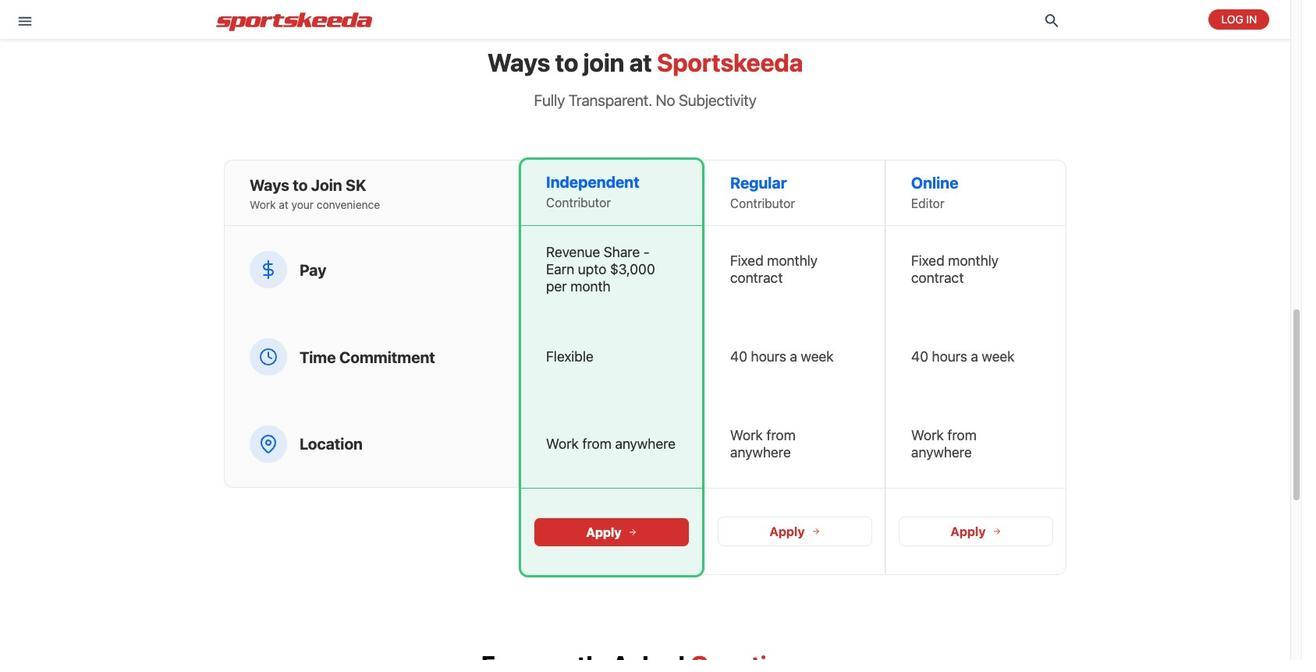 Task type: describe. For each thing, give the bounding box(es) containing it.
ways for ways to join at sportskeeda
[[488, 48, 550, 77]]

regular
[[730, 174, 787, 192]]

hours for online
[[932, 349, 968, 365]]

work from anywhere for online
[[911, 428, 977, 461]]

independent
[[546, 173, 640, 191]]

independent contributor
[[546, 173, 640, 210]]

time commitment
[[300, 348, 435, 366]]

convenience
[[317, 198, 380, 211]]

work from anywhere for regular
[[730, 428, 796, 461]]

pay
[[300, 261, 327, 279]]

40 for regular
[[730, 349, 748, 365]]

from for regular
[[767, 428, 796, 444]]

3 apply button from the left
[[534, 518, 690, 547]]

per
[[546, 279, 567, 295]]

40 for online
[[911, 349, 929, 365]]

a for online
[[971, 349, 978, 365]]

upto
[[578, 261, 607, 278]]

$3,000
[[610, 261, 655, 278]]

work inside ways to join sk work at your convenience
[[250, 198, 276, 211]]

fixed for regular
[[730, 253, 764, 269]]

work for online
[[911, 428, 944, 444]]

earn
[[546, 261, 574, 278]]

-
[[644, 244, 650, 261]]

right arrow icon image for regular
[[811, 527, 821, 537]]

to for join
[[555, 48, 578, 77]]

contributor for independent
[[546, 196, 611, 210]]

apply button for online
[[899, 517, 1053, 547]]

40 hours a week for regular
[[730, 349, 834, 365]]

location icon image
[[259, 435, 278, 454]]

to for join
[[293, 176, 308, 194]]

week for online
[[982, 349, 1015, 365]]

1 horizontal spatial at
[[629, 48, 652, 77]]

online
[[911, 174, 959, 192]]

work for regular
[[730, 428, 763, 444]]

fixed for online
[[911, 253, 945, 269]]

revenue share - earn upto $3,000 per month
[[546, 244, 655, 295]]

flexible
[[546, 349, 594, 365]]

a for regular
[[790, 349, 797, 365]]

fully transparent. no subjectivity
[[534, 91, 757, 109]]

apply button for regular
[[718, 517, 872, 547]]

commitment
[[339, 348, 435, 366]]

anywhere for online
[[911, 445, 972, 461]]

work from anywhere for independent
[[546, 436, 676, 453]]

no
[[656, 91, 675, 109]]

share
[[604, 244, 640, 261]]

week for regular
[[801, 349, 834, 365]]

time
[[300, 348, 336, 366]]

time icon image
[[259, 348, 278, 367]]

ways for ways to join sk work at your convenience
[[250, 176, 289, 194]]

log in link
[[1209, 9, 1270, 30]]

in
[[1247, 12, 1257, 26]]

3 right arrow icon image from the left
[[628, 528, 637, 537]]

editor
[[911, 197, 945, 211]]

month
[[571, 279, 611, 295]]

40 hours a week for online
[[911, 349, 1015, 365]]



Task type: vqa. For each thing, say whether or not it's contained in the screenshot.
left Fixed monthly contract
yes



Task type: locate. For each thing, give the bounding box(es) containing it.
fixed down editor
[[911, 253, 945, 269]]

1 horizontal spatial ways
[[488, 48, 550, 77]]

2 horizontal spatial apply button
[[899, 517, 1053, 547]]

monthly for regular
[[767, 253, 818, 269]]

0 horizontal spatial anywhere
[[615, 436, 676, 453]]

0 horizontal spatial apply button
[[534, 518, 690, 547]]

0 horizontal spatial apply
[[586, 526, 622, 540]]

2 fixed monthly contract from the left
[[911, 253, 999, 286]]

week
[[801, 349, 834, 365], [982, 349, 1015, 365]]

revenue
[[546, 244, 600, 261]]

0 horizontal spatial at
[[279, 198, 289, 211]]

1 horizontal spatial work from anywhere
[[730, 428, 796, 461]]

2 40 from the left
[[911, 349, 929, 365]]

to up your
[[293, 176, 308, 194]]

at right 'join' at top left
[[629, 48, 652, 77]]

btn menu image
[[18, 16, 32, 26]]

right arrow icon image for online
[[992, 527, 1002, 537]]

0 vertical spatial at
[[629, 48, 652, 77]]

contract for online
[[911, 270, 964, 286]]

1 horizontal spatial week
[[982, 349, 1015, 365]]

1 horizontal spatial monthly
[[948, 253, 999, 269]]

40 hours a week
[[730, 349, 834, 365], [911, 349, 1015, 365]]

2 hours from the left
[[932, 349, 968, 365]]

work for independent
[[546, 436, 579, 453]]

to
[[555, 48, 578, 77], [293, 176, 308, 194]]

your
[[291, 198, 314, 211]]

1 right arrow icon image from the left
[[811, 527, 821, 537]]

0 horizontal spatial hours
[[751, 349, 787, 365]]

fully
[[534, 91, 565, 109]]

1 horizontal spatial fixed
[[911, 253, 945, 269]]

at
[[629, 48, 652, 77], [279, 198, 289, 211]]

0 vertical spatial ways
[[488, 48, 550, 77]]

ways
[[488, 48, 550, 77], [250, 176, 289, 194]]

sportskeeda
[[657, 48, 803, 77]]

2 apply from the left
[[951, 525, 986, 539]]

1 horizontal spatial apply
[[770, 525, 805, 539]]

2 right arrow icon image from the left
[[992, 527, 1002, 537]]

right arrow icon image
[[811, 527, 821, 537], [992, 527, 1002, 537], [628, 528, 637, 537]]

2 40 hours a week from the left
[[911, 349, 1015, 365]]

apply button
[[718, 517, 872, 547], [899, 517, 1053, 547], [534, 518, 690, 547]]

join
[[583, 48, 624, 77]]

1 contract from the left
[[730, 270, 783, 286]]

money icon image
[[259, 261, 278, 279]]

2 horizontal spatial from
[[948, 428, 977, 444]]

1 horizontal spatial 40
[[911, 349, 929, 365]]

1 horizontal spatial contributor
[[730, 197, 795, 211]]

from for online
[[948, 428, 977, 444]]

1 hours from the left
[[751, 349, 787, 365]]

2 contract from the left
[[911, 270, 964, 286]]

2 fixed from the left
[[911, 253, 945, 269]]

contributor inside independent contributor
[[546, 196, 611, 210]]

a
[[790, 349, 797, 365], [971, 349, 978, 365]]

anywhere for regular
[[730, 445, 791, 461]]

40
[[730, 349, 748, 365], [911, 349, 929, 365]]

1 horizontal spatial to
[[555, 48, 578, 77]]

1 a from the left
[[790, 349, 797, 365]]

1 horizontal spatial anywhere
[[730, 445, 791, 461]]

0 horizontal spatial fixed
[[730, 253, 764, 269]]

2 apply button from the left
[[899, 517, 1053, 547]]

monthly for online
[[948, 253, 999, 269]]

contributor down regular
[[730, 197, 795, 211]]

log
[[1222, 12, 1244, 26]]

sk
[[346, 176, 366, 194]]

1 horizontal spatial from
[[767, 428, 796, 444]]

1 week from the left
[[801, 349, 834, 365]]

0 horizontal spatial ways
[[250, 176, 289, 194]]

1 horizontal spatial a
[[971, 349, 978, 365]]

location
[[300, 435, 363, 453]]

0 horizontal spatial 40 hours a week
[[730, 349, 834, 365]]

0 horizontal spatial right arrow icon image
[[628, 528, 637, 537]]

contributor down independent at left top
[[546, 196, 611, 210]]

fixed
[[730, 253, 764, 269], [911, 253, 945, 269]]

to left 'join' at top left
[[555, 48, 578, 77]]

1 fixed from the left
[[730, 253, 764, 269]]

work
[[250, 198, 276, 211], [730, 428, 763, 444], [911, 428, 944, 444], [546, 436, 579, 453]]

apply for online
[[951, 525, 986, 539]]

0 horizontal spatial contributor
[[546, 196, 611, 210]]

1 horizontal spatial apply button
[[718, 517, 872, 547]]

1 40 from the left
[[730, 349, 748, 365]]

0 vertical spatial to
[[555, 48, 578, 77]]

log in
[[1222, 12, 1257, 26]]

ways left "join"
[[250, 176, 289, 194]]

1 vertical spatial to
[[293, 176, 308, 194]]

subjectivity
[[679, 91, 757, 109]]

from
[[767, 428, 796, 444], [948, 428, 977, 444], [582, 436, 612, 453]]

1 apply from the left
[[770, 525, 805, 539]]

contract
[[730, 270, 783, 286], [911, 270, 964, 286]]

0 horizontal spatial contract
[[730, 270, 783, 286]]

apply for regular
[[770, 525, 805, 539]]

anywhere for independent
[[615, 436, 676, 453]]

1 horizontal spatial right arrow icon image
[[811, 527, 821, 537]]

1 horizontal spatial fixed monthly contract
[[911, 253, 999, 286]]

work from anywhere
[[730, 428, 796, 461], [911, 428, 977, 461], [546, 436, 676, 453]]

0 horizontal spatial a
[[790, 349, 797, 365]]

1 40 hours a week from the left
[[730, 349, 834, 365]]

at inside ways to join sk work at your convenience
[[279, 198, 289, 211]]

2 monthly from the left
[[948, 253, 999, 269]]

sports news image
[[216, 12, 372, 31]]

from for independent
[[582, 436, 612, 453]]

1 vertical spatial at
[[279, 198, 289, 211]]

2 a from the left
[[971, 349, 978, 365]]

fixed monthly contract for regular
[[730, 253, 818, 286]]

1 vertical spatial ways
[[250, 176, 289, 194]]

online editor
[[911, 174, 959, 211]]

1 horizontal spatial contract
[[911, 270, 964, 286]]

ways to join sk work at your convenience
[[250, 176, 380, 211]]

fixed down "regular contributor"
[[730, 253, 764, 269]]

0 horizontal spatial fixed monthly contract
[[730, 253, 818, 286]]

2 horizontal spatial work from anywhere
[[911, 428, 977, 461]]

1 horizontal spatial 40 hours a week
[[911, 349, 1015, 365]]

2 horizontal spatial right arrow icon image
[[992, 527, 1002, 537]]

0 horizontal spatial 40
[[730, 349, 748, 365]]

2 week from the left
[[982, 349, 1015, 365]]

1 apply button from the left
[[718, 517, 872, 547]]

hours
[[751, 349, 787, 365], [932, 349, 968, 365]]

2 horizontal spatial anywhere
[[911, 445, 972, 461]]

at left your
[[279, 198, 289, 211]]

1 fixed monthly contract from the left
[[730, 253, 818, 286]]

1 monthly from the left
[[767, 253, 818, 269]]

anywhere
[[615, 436, 676, 453], [730, 445, 791, 461], [911, 445, 972, 461]]

contributor
[[546, 196, 611, 210], [730, 197, 795, 211]]

to inside ways to join sk work at your convenience
[[293, 176, 308, 194]]

regular contributor
[[730, 174, 795, 211]]

ways up fully
[[488, 48, 550, 77]]

ways to join at sportskeeda
[[488, 48, 803, 77]]

0 horizontal spatial from
[[582, 436, 612, 453]]

0 horizontal spatial work from anywhere
[[546, 436, 676, 453]]

0 horizontal spatial to
[[293, 176, 308, 194]]

fixed monthly contract
[[730, 253, 818, 286], [911, 253, 999, 286]]

hours for regular
[[751, 349, 787, 365]]

2 horizontal spatial apply
[[951, 525, 986, 539]]

3 apply from the left
[[586, 526, 622, 540]]

contributor for regular
[[730, 197, 795, 211]]

contract for regular
[[730, 270, 783, 286]]

monthly
[[767, 253, 818, 269], [948, 253, 999, 269]]

ways inside ways to join sk work at your convenience
[[250, 176, 289, 194]]

transparent.
[[569, 91, 652, 109]]

fixed monthly contract for online
[[911, 253, 999, 286]]

join
[[311, 176, 342, 194]]

0 horizontal spatial monthly
[[767, 253, 818, 269]]

0 horizontal spatial week
[[801, 349, 834, 365]]

1 horizontal spatial hours
[[932, 349, 968, 365]]

apply
[[770, 525, 805, 539], [951, 525, 986, 539], [586, 526, 622, 540]]



